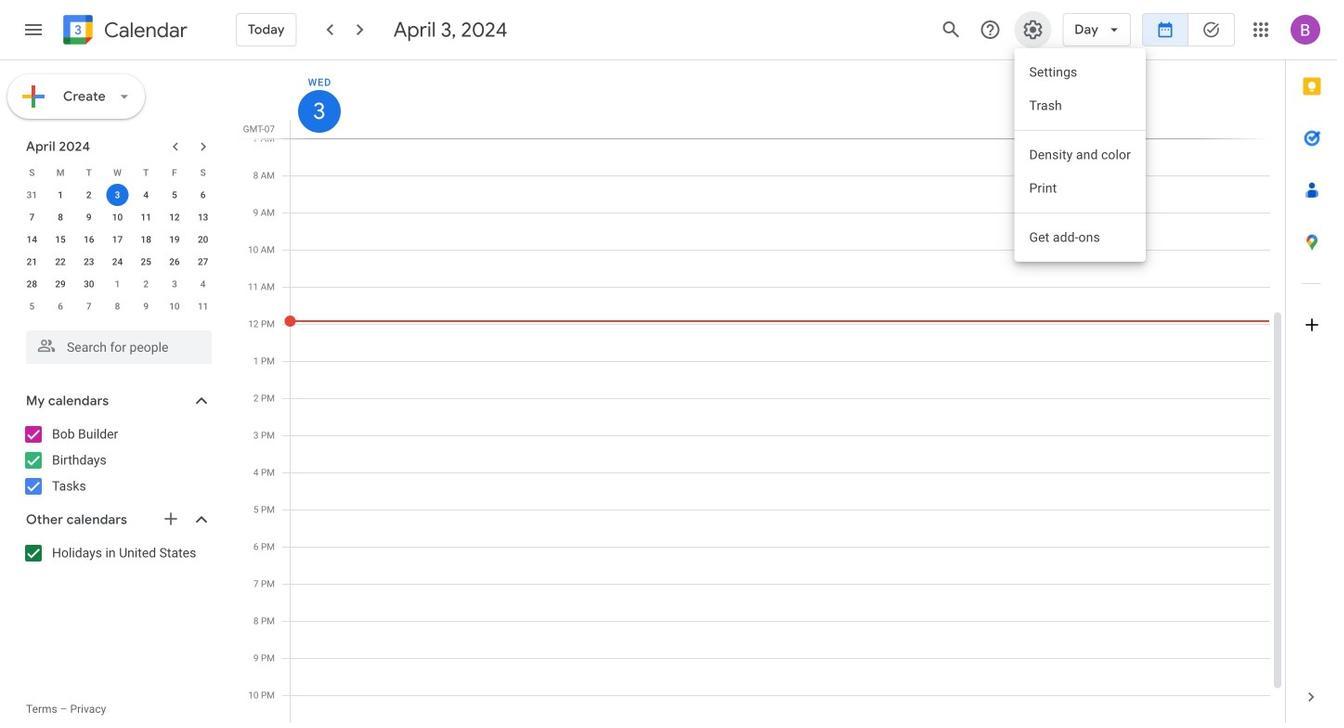 Task type: vqa. For each thing, say whether or not it's contained in the screenshot.
11 in 'WED 11'
no



Task type: describe. For each thing, give the bounding box(es) containing it.
may 4 element
[[192, 273, 214, 295]]

5 element
[[163, 184, 186, 206]]

27 element
[[192, 251, 214, 273]]

1 element
[[49, 184, 72, 206]]

main drawer image
[[22, 19, 45, 41]]

11 element
[[135, 206, 157, 229]]

20 element
[[192, 229, 214, 251]]

18 element
[[135, 229, 157, 251]]

16 element
[[78, 229, 100, 251]]

may 8 element
[[106, 295, 129, 318]]

cell inside "april 2024" grid
[[103, 184, 132, 206]]

21 element
[[21, 251, 43, 273]]

may 7 element
[[78, 295, 100, 318]]

may 3 element
[[163, 273, 186, 295]]

may 9 element
[[135, 295, 157, 318]]

6 element
[[192, 184, 214, 206]]

settings menu image
[[1022, 19, 1044, 41]]

wednesday, april 3, today element
[[298, 90, 341, 133]]

23 element
[[78, 251, 100, 273]]

1 row from the top
[[18, 162, 217, 184]]

10 element
[[106, 206, 129, 229]]

30 element
[[78, 273, 100, 295]]

6 row from the top
[[18, 273, 217, 295]]

my calendars list
[[4, 420, 230, 502]]

settings menu menu
[[1015, 48, 1146, 262]]

9 element
[[78, 206, 100, 229]]

22 element
[[49, 251, 72, 273]]

march 31 element
[[21, 184, 43, 206]]

29 element
[[49, 273, 72, 295]]

15 element
[[49, 229, 72, 251]]



Task type: locate. For each thing, give the bounding box(es) containing it.
2 row from the top
[[18, 184, 217, 206]]

7 element
[[21, 206, 43, 229]]

28 element
[[21, 273, 43, 295]]

7 row from the top
[[18, 295, 217, 318]]

19 element
[[163, 229, 186, 251]]

8 element
[[49, 206, 72, 229]]

may 11 element
[[192, 295, 214, 318]]

3, today element
[[106, 184, 129, 206]]

3 row from the top
[[18, 206, 217, 229]]

24 element
[[106, 251, 129, 273]]

may 2 element
[[135, 273, 157, 295]]

row group
[[18, 184, 217, 318]]

heading inside calendar 'element'
[[100, 19, 188, 41]]

25 element
[[135, 251, 157, 273]]

may 10 element
[[163, 295, 186, 318]]

may 5 element
[[21, 295, 43, 318]]

column header
[[290, 60, 1271, 138]]

april 2024 grid
[[18, 162, 217, 318]]

2 element
[[78, 184, 100, 206]]

grid
[[238, 60, 1286, 724]]

calendar element
[[59, 11, 188, 52]]

5 row from the top
[[18, 251, 217, 273]]

Search for people text field
[[37, 331, 201, 364]]

None search field
[[0, 323, 230, 364]]

may 6 element
[[49, 295, 72, 318]]

12 element
[[163, 206, 186, 229]]

26 element
[[163, 251, 186, 273]]

17 element
[[106, 229, 129, 251]]

row
[[18, 162, 217, 184], [18, 184, 217, 206], [18, 206, 217, 229], [18, 229, 217, 251], [18, 251, 217, 273], [18, 273, 217, 295], [18, 295, 217, 318]]

may 1 element
[[106, 273, 129, 295]]

cell
[[103, 184, 132, 206]]

4 row from the top
[[18, 229, 217, 251]]

tab list
[[1287, 60, 1338, 672]]

heading
[[100, 19, 188, 41]]

13 element
[[192, 206, 214, 229]]

add other calendars image
[[162, 510, 180, 529]]

14 element
[[21, 229, 43, 251]]

4 element
[[135, 184, 157, 206]]



